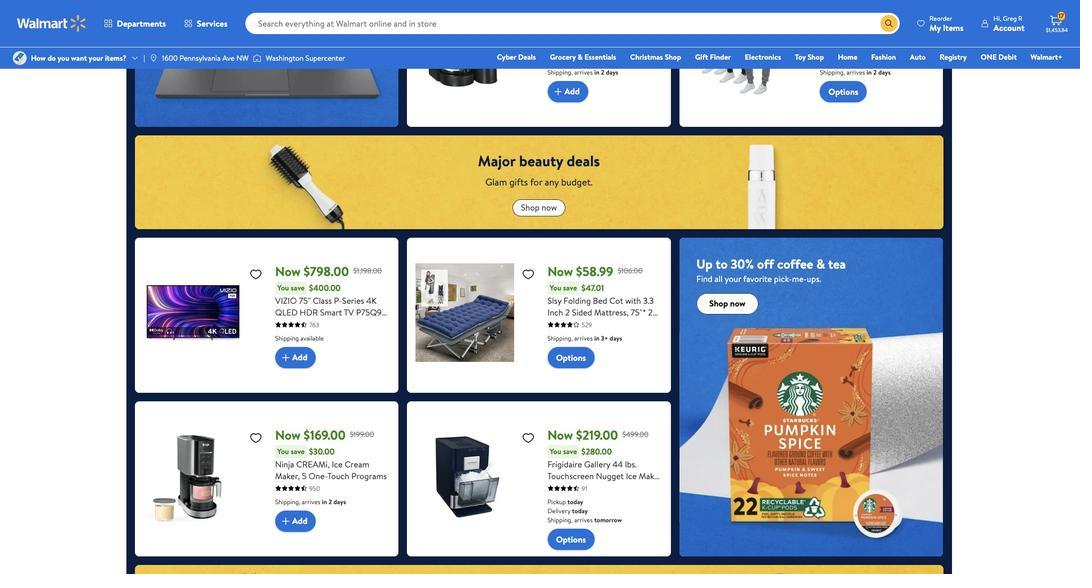 Task type: describe. For each thing, give the bounding box(es) containing it.
arrives down the 950 on the bottom of page
[[302, 498, 321, 507]]

p-
[[334, 295, 342, 307]]

nugget
[[596, 470, 624, 482]]

shop now button for beauty
[[513, 199, 566, 216]]

departments button
[[95, 11, 175, 36]]

1 vertical spatial cot
[[611, 318, 625, 330]]

for
[[530, 175, 543, 189]]

arrives for jogger
[[847, 68, 866, 77]]

tv
[[344, 307, 354, 318]]

0 vertical spatial options
[[829, 86, 859, 97]]

walmart+
[[1031, 52, 1063, 62]]

mattress,
[[595, 307, 629, 318]]

Search search field
[[245, 13, 900, 34]]

options for $219.00
[[556, 534, 586, 546]]

$106.00
[[618, 266, 643, 276]]

1600 pennsylvania ave nw
[[162, 53, 249, 63]]

you for now $219.00
[[550, 446, 562, 457]]

1838
[[582, 54, 595, 63]]

auto link
[[906, 51, 931, 63]]

arrives for mattress,
[[575, 334, 593, 343]]

save for $169.00
[[291, 446, 305, 457]]

you for now $798.00
[[277, 283, 289, 293]]

now for to
[[730, 298, 746, 310]]

shipping, for hamilton beach flexbrew trio coffee maker, single serve or 12 cups, black, 49904
[[548, 68, 573, 77]]

today down 'black'
[[572, 507, 588, 516]]

grocery & essentials link
[[545, 51, 621, 63]]

2 for hamilton beach flexbrew trio coffee maker, single serve or 12 cups, black, 49904
[[601, 68, 605, 77]]

|
[[144, 53, 145, 63]]

p75q9-
[[356, 307, 385, 318]]

0 horizontal spatial shipping, arrives in 2 days
[[275, 498, 346, 507]]

shipping, inside pickup today delivery today shipping, arrives tomorrow
[[548, 516, 573, 525]]

add to favorites list, hamilton beach flexbrew trio coffee maker, single serve or 12 cups, black, 49904 image
[[522, 1, 535, 15]]

programs
[[352, 470, 387, 482]]

series
[[342, 295, 364, 307]]

you save $280.00 frigidaire gallery 44 lbs. touchscreen nugget ice maker - stainless steel accent, efic256, black
[[548, 446, 662, 506]]

beauty
[[519, 150, 563, 171]]

2568
[[854, 54, 869, 63]]

add to cart image
[[552, 85, 565, 98]]

ice inside you save $280.00 frigidaire gallery 44 lbs. touchscreen nugget ice maker - stainless steel accent, efic256, black
[[626, 470, 637, 482]]

529
[[582, 320, 592, 330]]

save for $58.99
[[563, 283, 577, 293]]

touchscreen
[[548, 470, 594, 482]]

available
[[301, 334, 324, 343]]

items
[[943, 22, 964, 33]]

you for now $169.00
[[277, 446, 289, 457]]

49904
[[604, 52, 629, 64]]

galaxy
[[820, 29, 845, 40]]

shipping
[[275, 334, 299, 343]]

days for (s-
[[879, 68, 891, 77]]

75"*
[[631, 307, 646, 318]]

shop now for to
[[710, 298, 746, 310]]

carry
[[566, 342, 586, 354]]

fashion
[[872, 52, 897, 62]]

2 inside the you save $47.01 slsy folding bed cot with 3.3 inch 2 sided mattress, 75"* 28" folding sleeping cot guest bed, folding camping cots with carry bag
[[566, 307, 570, 318]]

walmart image
[[17, 15, 86, 32]]

budget.
[[561, 175, 593, 189]]

in for 5xl)
[[867, 68, 872, 77]]

0 vertical spatial add button
[[548, 81, 589, 102]]

up
[[697, 255, 713, 273]]

 image for how do you want your items?
[[13, 51, 27, 65]]

shop down the for
[[521, 202, 540, 214]]

delivery
[[548, 507, 571, 516]]

departments
[[117, 18, 166, 29]]

now $169.00 $199.00
[[275, 426, 374, 444]]

class
[[313, 295, 332, 307]]

to
[[716, 255, 728, 273]]

camping
[[596, 330, 629, 342]]

services button
[[175, 11, 237, 36]]

$798.00
[[304, 262, 349, 280]]

save inside you save $31.00 galaxy by harvic 3-pack women's loose fit fleece jogger sweatpants (s-5xl)
[[836, 16, 850, 27]]

efic256,
[[548, 494, 582, 506]]

sided
[[572, 307, 592, 318]]

0 vertical spatial your
[[89, 53, 103, 63]]

folding down 529 on the right
[[566, 330, 594, 342]]

add to favorites list, vizio 75" class p-series 4k qled hdr smart tv p75q9-j01 (new) image
[[250, 268, 262, 281]]

or
[[650, 40, 658, 52]]

christmas shop
[[630, 52, 682, 62]]

cyber
[[497, 52, 517, 62]]

registry link
[[935, 51, 972, 63]]

gift finder link
[[691, 51, 736, 63]]

single
[[602, 40, 625, 52]]

arrives for 12
[[575, 68, 593, 77]]

loose
[[856, 40, 877, 52]]

now for now $58.99
[[548, 262, 573, 280]]

folding down $47.01
[[564, 295, 591, 307]]

one debit
[[981, 52, 1017, 62]]

one
[[981, 52, 997, 62]]

your inside up to 30% off coffee & tea find all your favorite pick-me-ups.
[[725, 273, 742, 285]]

major beauty deals glam gifts for any budget.
[[478, 150, 600, 189]]

arrives inside pickup today delivery today shipping, arrives tomorrow
[[575, 516, 593, 525]]

maker, inside the you save $30.00 ninja creami, ice cream maker, 5 one-touch programs
[[275, 470, 300, 482]]

accent,
[[608, 482, 636, 494]]

add to favorites list, galaxy by harvic 3-pack women's loose fit fleece jogger sweatpants (s-5xl) image
[[795, 1, 807, 15]]

cream
[[345, 459, 370, 470]]

registry
[[940, 52, 967, 62]]

trio
[[644, 29, 658, 40]]

bed,
[[548, 330, 564, 342]]

tea
[[829, 255, 846, 273]]

1 vertical spatial with
[[548, 342, 564, 354]]

hi,
[[994, 14, 1002, 23]]

add to cart image for now $169.00
[[280, 515, 292, 528]]

maker, inside the you save $49.00 hamilton beach flexbrew trio coffee maker, single serve or 12 cups, black, 49904
[[576, 40, 600, 52]]

you save $30.00 ninja creami, ice cream maker, 5 one-touch programs
[[275, 446, 387, 482]]

add to favorites list, slsy folding bed cot with 3.3 inch 2 sided mattress, 75"* 28" folding sleeping cot guest bed, folding camping cots with carry bag image
[[522, 268, 535, 281]]

black
[[584, 494, 604, 506]]

do
[[48, 53, 56, 63]]

cyber deals link
[[492, 51, 541, 63]]

save for $798.00
[[291, 283, 305, 293]]

shop down all
[[710, 298, 728, 310]]

toy shop link
[[791, 51, 829, 63]]

steel
[[587, 482, 606, 494]]

creami,
[[296, 459, 330, 470]]

deals
[[518, 52, 536, 62]]

$169.00
[[304, 426, 346, 444]]

touch
[[328, 470, 350, 482]]

shop right toy
[[808, 52, 824, 62]]

how
[[31, 53, 46, 63]]

cyber deals
[[497, 52, 536, 62]]

$400.00
[[309, 282, 341, 294]]

fit
[[879, 40, 889, 52]]

sweatpants
[[848, 52, 890, 64]]

guest
[[627, 318, 648, 330]]

763
[[309, 320, 319, 330]]



Task type: locate. For each thing, give the bounding box(es) containing it.
arrives down 529 on the right
[[575, 334, 593, 343]]

0 horizontal spatial shop now
[[521, 202, 557, 214]]

auto
[[910, 52, 926, 62]]

christmas shop link
[[626, 51, 686, 63]]

shop now for beauty
[[521, 202, 557, 214]]

arrives down the 2568
[[847, 68, 866, 77]]

5xl)
[[903, 52, 919, 64]]

now up frigidaire
[[548, 426, 573, 444]]

1 vertical spatial maker,
[[275, 470, 300, 482]]

you save $31.00 galaxy by harvic 3-pack women's loose fit fleece jogger sweatpants (s-5xl)
[[820, 16, 919, 64]]

0 vertical spatial now
[[542, 202, 557, 214]]

44
[[613, 459, 623, 470]]

now for beauty
[[542, 202, 557, 214]]

add to favorites list, frigidaire gallery 44 lbs. touchscreen nugget ice maker - stainless steel accent, efic256, black image
[[522, 431, 535, 445]]

you up galaxy
[[822, 16, 834, 27]]

cot right bed
[[610, 295, 624, 307]]

arrives down 'black'
[[575, 516, 593, 525]]

2 vertical spatial options link
[[548, 529, 595, 550]]

$499.00
[[623, 429, 649, 440]]

christmas
[[630, 52, 663, 62]]

0 horizontal spatial with
[[548, 342, 564, 354]]

save up ninja
[[291, 446, 305, 457]]

1 horizontal spatial  image
[[253, 53, 262, 64]]

2
[[601, 68, 605, 77], [874, 68, 877, 77], [566, 307, 570, 318], [329, 498, 332, 507]]

you up vizio
[[277, 283, 289, 293]]

shipping, arrives in 2 days for cups,
[[548, 68, 619, 77]]

options inside now $58.99 "group"
[[556, 352, 586, 364]]

days right 3+
[[610, 334, 622, 343]]

2 down touch
[[329, 498, 332, 507]]

add button for $169.00
[[275, 511, 316, 532]]

12
[[548, 52, 555, 64]]

how do you want your items?
[[31, 53, 126, 63]]

1 horizontal spatial with
[[626, 295, 641, 307]]

add button down the 950 on the bottom of page
[[275, 511, 316, 532]]

days inside now $58.99 "group"
[[610, 334, 622, 343]]

add to favorites list, ninja creami, ice cream maker, 5 one-touch programs image
[[250, 431, 262, 445]]

electronics
[[745, 52, 781, 62]]

save inside the you save $30.00 ninja creami, ice cream maker, 5 one-touch programs
[[291, 446, 305, 457]]

shipping, down "jogger"
[[820, 68, 846, 77]]

save inside the you save $49.00 hamilton beach flexbrew trio coffee maker, single serve or 12 cups, black, 49904
[[563, 16, 577, 27]]

0 horizontal spatial  image
[[13, 51, 27, 65]]

days down 49904
[[606, 68, 619, 77]]

your right the want
[[89, 53, 103, 63]]

pack
[[891, 29, 909, 40]]

add button for $798.00
[[275, 347, 316, 369]]

0 vertical spatial cot
[[610, 295, 624, 307]]

 image left how
[[13, 51, 27, 65]]

2 add to cart image from the top
[[280, 515, 292, 528]]

save up frigidaire
[[563, 446, 577, 457]]

shop right or
[[665, 52, 682, 62]]

1 add to cart image from the top
[[280, 351, 292, 364]]

5
[[302, 470, 307, 482]]

days
[[606, 68, 619, 77], [879, 68, 891, 77], [610, 334, 622, 343], [334, 498, 346, 507]]

find
[[697, 273, 713, 285]]

with left 3.3
[[626, 295, 641, 307]]

0 horizontal spatial shop now button
[[513, 199, 566, 216]]

in down 'sweatpants'
[[867, 68, 872, 77]]

1 vertical spatial options link
[[548, 347, 595, 369]]

fleece
[[891, 40, 916, 52]]

0 vertical spatial options link
[[820, 81, 867, 102]]

you inside the you save $49.00 hamilton beach flexbrew trio coffee maker, single serve or 12 cups, black, 49904
[[550, 16, 562, 27]]

0 vertical spatial add to cart image
[[280, 351, 292, 364]]

1 vertical spatial add
[[292, 352, 308, 364]]

4k
[[366, 295, 377, 307]]

pickup today delivery today shipping, arrives tomorrow
[[548, 498, 622, 525]]

& right cups, at right top
[[578, 52, 583, 62]]

 image
[[13, 51, 27, 65], [253, 53, 262, 64]]

shipping, arrives in 2 days down the 950 on the bottom of page
[[275, 498, 346, 507]]

now down any on the top right of page
[[542, 202, 557, 214]]

1600
[[162, 53, 178, 63]]

add button down cups, at right top
[[548, 81, 589, 102]]

add down cups, at right top
[[565, 86, 580, 97]]

shipping, down grocery
[[548, 68, 573, 77]]

days for black,
[[606, 68, 619, 77]]

 image right nw
[[253, 53, 262, 64]]

save up by
[[836, 16, 850, 27]]

$47.01
[[582, 282, 604, 294]]

your right all
[[725, 273, 742, 285]]

1 horizontal spatial shop now button
[[697, 293, 759, 315]]

now down favorite
[[730, 298, 746, 310]]

my
[[930, 22, 941, 33]]

vizio
[[275, 295, 297, 307]]

you inside you save $400.00 vizio 75" class p-series 4k qled hdr smart tv p75q9- j01 (new)
[[277, 283, 289, 293]]

now
[[542, 202, 557, 214], [730, 298, 746, 310]]

shop now button down all
[[697, 293, 759, 315]]

in down one-
[[322, 498, 327, 507]]

arrives inside now $58.99 "group"
[[575, 334, 593, 343]]

2 for ninja creami, ice cream maker, 5 one-touch programs
[[329, 498, 332, 507]]

want
[[71, 53, 87, 63]]

shipping, arrives in 2 days down the 2568
[[820, 68, 891, 77]]

by
[[847, 29, 855, 40]]

0 vertical spatial add
[[565, 86, 580, 97]]

in down essentials
[[595, 68, 600, 77]]

$30.00
[[309, 446, 335, 458]]

1 vertical spatial shop now button
[[697, 293, 759, 315]]

today down 'stainless'
[[568, 498, 584, 507]]

add down 5
[[292, 516, 308, 527]]

maker
[[639, 470, 662, 482]]

2 horizontal spatial shipping, arrives in 2 days
[[820, 68, 891, 77]]

 image
[[149, 54, 158, 62]]

you up ninja
[[277, 446, 289, 457]]

shipping, arrives in 2 days down 1838
[[548, 68, 619, 77]]

0 vertical spatial maker,
[[576, 40, 600, 52]]

add for $798.00
[[292, 352, 308, 364]]

1 vertical spatial shop now
[[710, 298, 746, 310]]

& inside up to 30% off coffee & tea find all your favorite pick-me-ups.
[[817, 255, 825, 273]]

options down shipping, arrives in 3+ days
[[556, 352, 586, 364]]

1 horizontal spatial your
[[725, 273, 742, 285]]

j01
[[275, 318, 287, 330]]

ups.
[[807, 273, 822, 285]]

options down home "link"
[[829, 86, 859, 97]]

shipping, arrives in 2 days for sweatpants
[[820, 68, 891, 77]]

add to cart image for now $798.00
[[280, 351, 292, 364]]

cups,
[[557, 52, 578, 64]]

one-
[[309, 470, 328, 482]]

save inside you save $280.00 frigidaire gallery 44 lbs. touchscreen nugget ice maker - stainless steel accent, efic256, black
[[563, 446, 577, 457]]

in left 3+
[[595, 334, 600, 343]]

add to cart image
[[280, 351, 292, 364], [280, 515, 292, 528]]

options down 'delivery'
[[556, 534, 586, 546]]

in for folding
[[595, 334, 600, 343]]

glam
[[486, 175, 507, 189]]

1 horizontal spatial &
[[817, 255, 825, 273]]

options link for $58.99
[[548, 347, 595, 369]]

now $58.99 group
[[416, 246, 663, 385]]

(s-
[[892, 52, 903, 64]]

gift finder
[[695, 52, 731, 62]]

ave
[[222, 53, 235, 63]]

add down shipping available on the bottom of the page
[[292, 352, 308, 364]]

options link down shipping, arrives in 3+ days
[[548, 347, 595, 369]]

0 horizontal spatial ice
[[332, 459, 343, 470]]

ice down $30.00
[[332, 459, 343, 470]]

you up frigidaire
[[550, 446, 562, 457]]

Walmart Site-Wide search field
[[245, 13, 900, 34]]

1 horizontal spatial maker,
[[576, 40, 600, 52]]

you inside the you save $30.00 ninja creami, ice cream maker, 5 one-touch programs
[[277, 446, 289, 457]]

1 horizontal spatial now
[[730, 298, 746, 310]]

add for $169.00
[[292, 516, 308, 527]]

walmart+ link
[[1026, 51, 1068, 63]]

save up 75"
[[291, 283, 305, 293]]

shipping available
[[275, 334, 324, 343]]

days down fashion in the top right of the page
[[879, 68, 891, 77]]

&
[[578, 52, 583, 62], [817, 255, 825, 273]]

you inside you save $31.00 galaxy by harvic 3-pack women's loose fit fleece jogger sweatpants (s-5xl)
[[822, 16, 834, 27]]

now $798.00 $1,198.00
[[275, 262, 382, 280]]

fashion link
[[867, 51, 901, 63]]

2 vertical spatial add
[[292, 516, 308, 527]]

1 vertical spatial your
[[725, 273, 742, 285]]

now for now $798.00
[[275, 262, 301, 280]]

deals
[[567, 150, 600, 171]]

950
[[309, 484, 320, 493]]

save inside the you save $47.01 slsy folding bed cot with 3.3 inch 2 sided mattress, 75"* 28" folding sleeping cot guest bed, folding camping cots with carry bag
[[563, 283, 577, 293]]

2 down 'sweatpants'
[[874, 68, 877, 77]]

up to 30% off coffee & tea find all your favorite pick-me-ups.
[[697, 255, 846, 285]]

2 vertical spatial options
[[556, 534, 586, 546]]

frigidaire
[[548, 459, 582, 470]]

maker, up 1838
[[576, 40, 600, 52]]

maker,
[[576, 40, 600, 52], [275, 470, 300, 482]]

you up hamilton
[[550, 16, 562, 27]]

$31.00
[[854, 16, 878, 28]]

lbs.
[[625, 459, 637, 470]]

1 vertical spatial &
[[817, 255, 825, 273]]

services
[[197, 18, 228, 29]]

you inside the you save $47.01 slsy folding bed cot with 3.3 inch 2 sided mattress, 75"* 28" folding sleeping cot guest bed, folding camping cots with carry bag
[[550, 283, 562, 293]]

now up slsy
[[548, 262, 573, 280]]

in for 49904
[[595, 68, 600, 77]]

shop now
[[521, 202, 557, 214], [710, 298, 746, 310]]

grocery
[[550, 52, 576, 62]]

shipping, down inch
[[548, 334, 573, 343]]

off
[[757, 255, 774, 273]]

shipping, down ninja
[[275, 498, 301, 507]]

now up vizio
[[275, 262, 301, 280]]

0 horizontal spatial maker,
[[275, 470, 300, 482]]

pennsylvania
[[180, 53, 221, 63]]

0 vertical spatial with
[[626, 295, 641, 307]]

ice
[[332, 459, 343, 470], [626, 470, 637, 482]]

shop now button down the for
[[513, 199, 566, 216]]

ice right "44"
[[626, 470, 637, 482]]

maker, left 5
[[275, 470, 300, 482]]

now for now $169.00
[[275, 426, 301, 444]]

days down touch
[[334, 498, 346, 507]]

in inside now $58.99 "group"
[[595, 334, 600, 343]]

save for $219.00
[[563, 446, 577, 457]]

91
[[582, 484, 588, 493]]

28"
[[648, 307, 661, 318]]

shipping, inside now $58.99 "group"
[[548, 334, 573, 343]]

options for $58.99
[[556, 352, 586, 364]]

you for now $58.99
[[550, 283, 562, 293]]

add button down shipping available on the bottom of the page
[[275, 347, 316, 369]]

0 vertical spatial shop now button
[[513, 199, 566, 216]]

account
[[994, 22, 1025, 33]]

slsy
[[548, 295, 562, 307]]

bed
[[593, 295, 608, 307]]

r
[[1019, 14, 1023, 23]]

you save $49.00 hamilton beach flexbrew trio coffee maker, single serve or 12 cups, black, 49904
[[548, 16, 658, 64]]

1 vertical spatial add to cart image
[[280, 515, 292, 528]]

options link inside now $58.99 "group"
[[548, 347, 595, 369]]

shipping, down pickup
[[548, 516, 573, 525]]

sleeping
[[577, 318, 609, 330]]

0 vertical spatial shop now
[[521, 202, 557, 214]]

now up ninja
[[275, 426, 301, 444]]

arrives down 1838
[[575, 68, 593, 77]]

ice inside the you save $30.00 ninja creami, ice cream maker, 5 one-touch programs
[[332, 459, 343, 470]]

folding down slsy
[[548, 318, 575, 330]]

tomorrow
[[595, 516, 622, 525]]

1 horizontal spatial shop now
[[710, 298, 746, 310]]

0 horizontal spatial your
[[89, 53, 103, 63]]

debit
[[999, 52, 1017, 62]]

save inside you save $400.00 vizio 75" class p-series 4k qled hdr smart tv p75q9- j01 (new)
[[291, 283, 305, 293]]

you
[[58, 53, 69, 63]]

0 vertical spatial &
[[578, 52, 583, 62]]

2 right inch
[[566, 307, 570, 318]]

1 vertical spatial now
[[730, 298, 746, 310]]

shop now down all
[[710, 298, 746, 310]]

shop now button for to
[[697, 293, 759, 315]]

now $58.99 $106.00
[[548, 262, 643, 280]]

2 vertical spatial add button
[[275, 511, 316, 532]]

shipping, for slsy folding bed cot with 3.3 inch 2 sided mattress, 75"* 28" folding sleeping cot guest bed, folding camping cots with carry bag
[[548, 334, 573, 343]]

2 down essentials
[[601, 68, 605, 77]]

cot left guest
[[611, 318, 625, 330]]

$1,453.84
[[1046, 26, 1068, 34]]

inch
[[548, 307, 564, 318]]

shop
[[665, 52, 682, 62], [808, 52, 824, 62], [521, 202, 540, 214], [710, 298, 728, 310]]

1 vertical spatial add button
[[275, 347, 316, 369]]

grocery & essentials
[[550, 52, 617, 62]]

home link
[[833, 51, 863, 63]]

1 horizontal spatial shipping, arrives in 2 days
[[548, 68, 619, 77]]

now for now $219.00
[[548, 426, 573, 444]]

you inside you save $280.00 frigidaire gallery 44 lbs. touchscreen nugget ice maker - stainless steel accent, efic256, black
[[550, 446, 562, 457]]

shipping, for galaxy by harvic 3-pack women's loose fit fleece jogger sweatpants (s-5xl)
[[820, 68, 846, 77]]

days for 28"
[[610, 334, 622, 343]]

2 for galaxy by harvic 3-pack women's loose fit fleece jogger sweatpants (s-5xl)
[[874, 68, 877, 77]]

all
[[715, 273, 723, 285]]

$219.00
[[576, 426, 618, 444]]

you save $400.00 vizio 75" class p-series 4k qled hdr smart tv p75q9- j01 (new)
[[275, 282, 385, 330]]

cot
[[610, 295, 624, 307], [611, 318, 625, 330]]

favorite
[[744, 273, 772, 285]]

save left $47.01
[[563, 283, 577, 293]]

options link down home "link"
[[820, 81, 867, 102]]

you up slsy
[[550, 283, 562, 293]]

with left carry
[[548, 342, 564, 354]]

 image for washington supercenter
[[253, 53, 262, 64]]

shop now down the for
[[521, 202, 557, 214]]

now inside "group"
[[548, 262, 573, 280]]

1 vertical spatial options
[[556, 352, 586, 364]]

0 horizontal spatial &
[[578, 52, 583, 62]]

3-
[[884, 29, 891, 40]]

options link down 'delivery'
[[548, 529, 595, 550]]

options
[[829, 86, 859, 97], [556, 352, 586, 364], [556, 534, 586, 546]]

1 horizontal spatial ice
[[626, 470, 637, 482]]

options link for $219.00
[[548, 529, 595, 550]]

& left tea
[[817, 255, 825, 273]]

save up hamilton
[[563, 16, 577, 27]]

shipping, for ninja creami, ice cream maker, 5 one-touch programs
[[275, 498, 301, 507]]

0 horizontal spatial now
[[542, 202, 557, 214]]

search icon image
[[885, 19, 894, 28]]

finder
[[710, 52, 731, 62]]



Task type: vqa. For each thing, say whether or not it's contained in the screenshot.
Shipping, for Ninja CREAMi, Ice Cream Maker, 5 One-Touch Programs
yes



